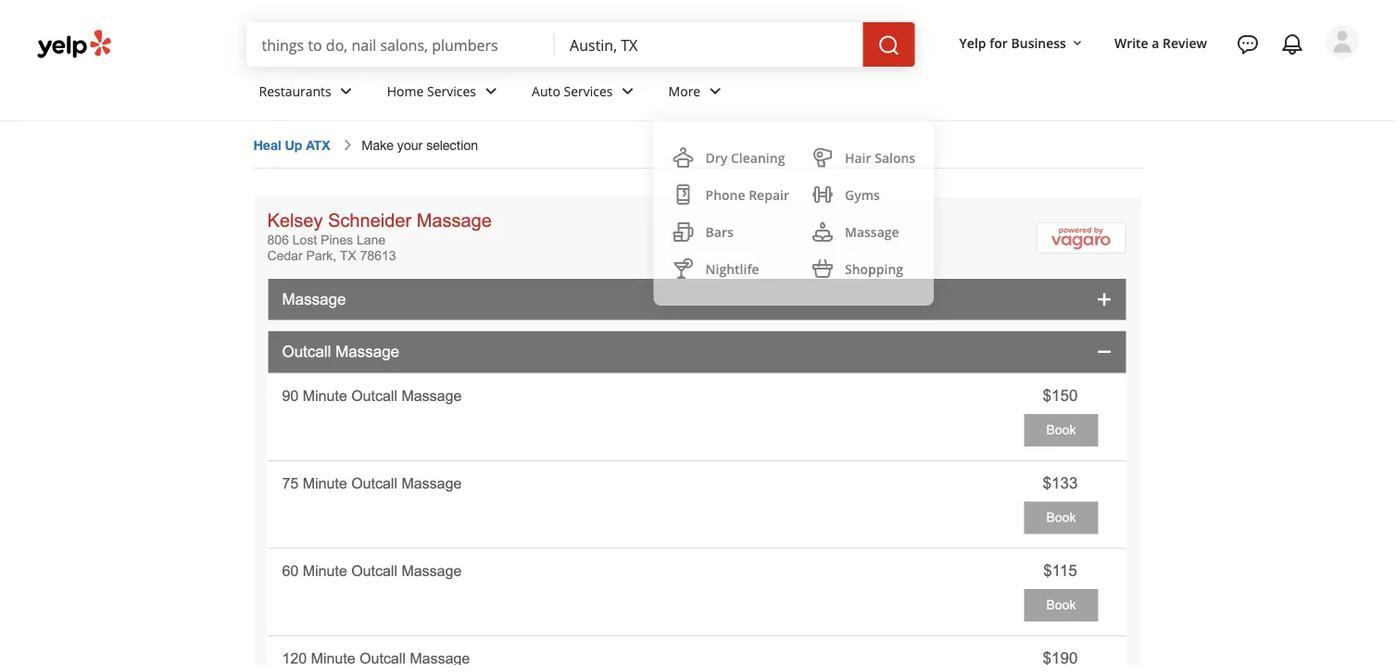Task type: vqa. For each thing, say whether or not it's contained in the screenshot.
the left Practitioner
no



Task type: describe. For each thing, give the bounding box(es) containing it.
24 chevron down v2 image
[[480, 80, 502, 102]]

make
[[362, 137, 394, 153]]

Near text field
[[570, 34, 848, 55]]

24 bars v2 image
[[672, 221, 695, 243]]

phone
[[706, 186, 746, 203]]

for
[[990, 34, 1008, 52]]

heal up atx
[[253, 137, 330, 153]]

massage
[[845, 223, 899, 240]]

24 chevron down v2 image for more
[[704, 80, 727, 102]]

bars
[[706, 223, 734, 240]]

heal
[[253, 137, 281, 153]]

restaurants
[[259, 82, 332, 100]]

24 shopping v2 image
[[812, 258, 834, 280]]

gyms link
[[804, 176, 923, 213]]

search image
[[878, 34, 900, 57]]

more
[[669, 82, 701, 100]]

review
[[1163, 34, 1207, 52]]

Find text field
[[262, 34, 540, 55]]

up
[[285, 137, 302, 153]]

hair salons
[[845, 149, 916, 166]]

none field find
[[262, 34, 540, 55]]

phone repair
[[706, 186, 790, 203]]

yelp
[[960, 34, 987, 52]]

bars link
[[665, 213, 797, 250]]

hair
[[845, 149, 872, 166]]

24 massage v2 image
[[812, 221, 834, 243]]

notifications image
[[1282, 33, 1304, 56]]

make your selection
[[362, 137, 478, 153]]

dry cleaning
[[706, 149, 785, 166]]

cleaning
[[731, 149, 785, 166]]

none field near
[[570, 34, 848, 55]]

24 dry cleaning v2 image
[[672, 146, 695, 169]]

16 chevron down v2 image
[[1070, 36, 1085, 51]]

ruby a. image
[[1326, 25, 1359, 58]]

24 gyms v2 image
[[812, 183, 834, 206]]

yelp for business
[[960, 34, 1067, 52]]

auto services
[[532, 82, 613, 100]]

home services link
[[372, 67, 517, 120]]

hair salons link
[[804, 139, 923, 176]]



Task type: locate. For each thing, give the bounding box(es) containing it.
menu containing dry cleaning
[[654, 120, 934, 306]]

2 24 chevron down v2 image from the left
[[617, 80, 639, 102]]

services right auto
[[564, 82, 613, 100]]

24 salon v2 image
[[812, 146, 834, 169]]

auto services link
[[517, 67, 654, 120]]

1 horizontal spatial 24 chevron down v2 image
[[617, 80, 639, 102]]

3 24 chevron down v2 image from the left
[[704, 80, 727, 102]]

yelp for business button
[[952, 26, 1093, 59]]

1 24 chevron down v2 image from the left
[[335, 80, 357, 102]]

user actions element
[[945, 23, 1385, 137]]

phone repair link
[[665, 176, 797, 213]]

repair
[[749, 186, 790, 203]]

None search field
[[247, 22, 919, 67]]

2 services from the left
[[564, 82, 613, 100]]

restaurants link
[[244, 67, 372, 120]]

1 horizontal spatial none field
[[570, 34, 848, 55]]

1 services from the left
[[427, 82, 476, 100]]

24 happy hour v2 image
[[672, 258, 695, 280]]

heal up atx link
[[253, 137, 330, 153]]

24 phone repair v2 image
[[672, 183, 695, 206]]

2 none field from the left
[[570, 34, 848, 55]]

None field
[[262, 34, 540, 55], [570, 34, 848, 55]]

0 horizontal spatial 24 chevron down v2 image
[[335, 80, 357, 102]]

write a review link
[[1107, 26, 1215, 59]]

shopping link
[[804, 250, 923, 287]]

24 chevron down v2 image right more
[[704, 80, 727, 102]]

business categories element
[[244, 67, 1359, 306]]

24 chevron down v2 image for auto services
[[617, 80, 639, 102]]

24 chevron down v2 image inside "restaurants" link
[[335, 80, 357, 102]]

home services
[[387, 82, 476, 100]]

services for home services
[[427, 82, 476, 100]]

24 chevron down v2 image right restaurants
[[335, 80, 357, 102]]

nightlife link
[[665, 250, 797, 287]]

24 chevron down v2 image right auto services
[[617, 80, 639, 102]]

services
[[427, 82, 476, 100], [564, 82, 613, 100]]

a
[[1152, 34, 1160, 52]]

24 chevron down v2 image
[[335, 80, 357, 102], [617, 80, 639, 102], [704, 80, 727, 102]]

24 chevron down v2 image for restaurants
[[335, 80, 357, 102]]

dry cleaning link
[[665, 139, 797, 176]]

1 horizontal spatial services
[[564, 82, 613, 100]]

write a review
[[1115, 34, 1207, 52]]

menu inside business categories element
[[654, 120, 934, 306]]

24 chevron down v2 image inside auto services link
[[617, 80, 639, 102]]

none field up more link
[[570, 34, 848, 55]]

1 none field from the left
[[262, 34, 540, 55]]

auto
[[532, 82, 561, 100]]

gyms
[[845, 186, 880, 203]]

messages image
[[1237, 33, 1259, 56]]

none field up home
[[262, 34, 540, 55]]

dry
[[706, 149, 728, 166]]

your
[[397, 137, 423, 153]]

business
[[1011, 34, 1067, 52]]

salons
[[875, 149, 916, 166]]

atx
[[306, 137, 330, 153]]

write
[[1115, 34, 1149, 52]]

menu
[[654, 120, 934, 306]]

selection
[[426, 137, 478, 153]]

2 horizontal spatial 24 chevron down v2 image
[[704, 80, 727, 102]]

24 chevron down v2 image inside more link
[[704, 80, 727, 102]]

nightlife
[[706, 260, 759, 278]]

0 horizontal spatial services
[[427, 82, 476, 100]]

0 horizontal spatial none field
[[262, 34, 540, 55]]

more link
[[654, 67, 742, 120]]

shopping
[[845, 260, 904, 278]]

home
[[387, 82, 424, 100]]

services for auto services
[[564, 82, 613, 100]]

services left 24 chevron down v2 image
[[427, 82, 476, 100]]

massage link
[[804, 213, 923, 250]]



